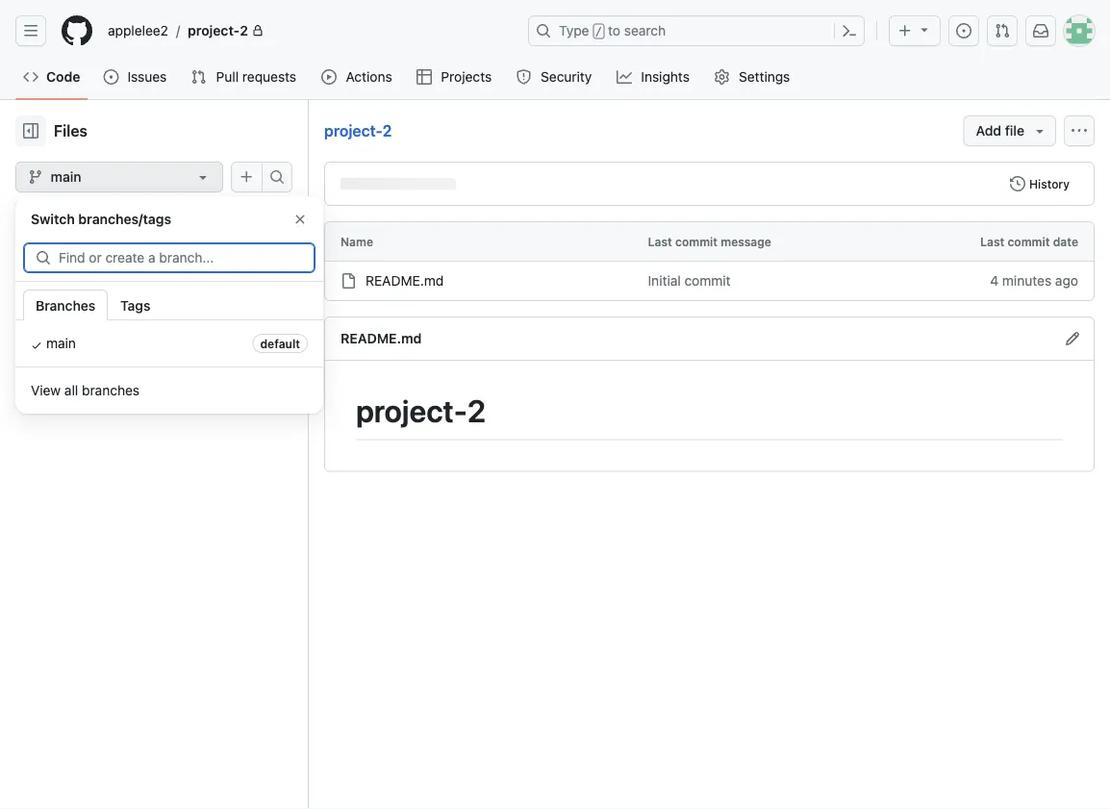 Task type: locate. For each thing, give the bounding box(es) containing it.
git pull request image
[[191, 69, 206, 85]]

1 last from the left
[[648, 235, 672, 248]]

main right git branch image
[[51, 169, 81, 185]]

readme.md
[[62, 250, 140, 266], [366, 273, 444, 289], [341, 330, 422, 346]]

pull
[[216, 69, 239, 85]]

all
[[64, 382, 78, 398]]

2 vertical spatial 2
[[467, 393, 486, 429]]

0 horizontal spatial triangle down image
[[917, 22, 932, 37]]

triangle down image
[[917, 22, 932, 37], [1032, 123, 1048, 139]]

actions
[[346, 69, 392, 85]]

readme.md for the bottom readme.md link
[[341, 330, 422, 346]]

last for last commit message
[[648, 235, 672, 248]]

triangle down image right plus image
[[917, 22, 932, 37]]

ago
[[1055, 273, 1078, 289]]

command palette image
[[842, 23, 857, 38]]

0 vertical spatial 2
[[240, 23, 248, 38]]

add file button
[[964, 115, 1056, 146]]

message
[[721, 235, 772, 248]]

4 minutes ago
[[990, 273, 1078, 289]]

1 vertical spatial project-
[[324, 122, 383, 140]]

2 vertical spatial readme.md
[[341, 330, 422, 346]]

readme.md for the top readme.md link
[[366, 273, 444, 289]]

Find or create a branch... text field
[[59, 243, 315, 272]]

search image down git branch image
[[28, 208, 43, 223]]

/ inside the type / to search
[[595, 25, 602, 38]]

1 vertical spatial triangle down image
[[1032, 123, 1048, 139]]

minutes
[[1002, 273, 1052, 289]]

1 vertical spatial project-2 link
[[324, 122, 392, 140]]

requests
[[242, 69, 296, 85]]

insights
[[641, 69, 690, 85]]

/ for applelee2
[[176, 23, 180, 38]]

initial commit link
[[648, 273, 731, 289]]

/ right applelee2
[[176, 23, 180, 38]]

commit down 'last commit message'
[[685, 273, 731, 289]]

0 vertical spatial main
[[51, 169, 81, 185]]

tab list
[[23, 290, 323, 320]]

add file
[[976, 123, 1025, 139]]

main
[[51, 169, 81, 185], [46, 335, 76, 351]]

code
[[46, 69, 80, 85]]

0 horizontal spatial /
[[176, 23, 180, 38]]

0 horizontal spatial 2
[[240, 23, 248, 38]]

2
[[240, 23, 248, 38], [383, 122, 392, 140], [467, 393, 486, 429]]

project-
[[188, 23, 240, 38], [324, 122, 383, 140], [356, 393, 467, 429]]

0 vertical spatial triangle down image
[[917, 22, 932, 37]]

2 last from the left
[[980, 235, 1005, 248]]

switch
[[31, 211, 75, 227]]

branches
[[82, 382, 140, 398]]

2 horizontal spatial 2
[[467, 393, 486, 429]]

commit left date
[[1008, 235, 1050, 248]]

view all branches
[[31, 382, 140, 398]]

last up "initial"
[[648, 235, 672, 248]]

1 horizontal spatial project-2 link
[[324, 122, 392, 140]]

0 vertical spatial project-2 link
[[180, 15, 271, 46]]

project-2
[[188, 23, 248, 38], [324, 122, 392, 140], [356, 393, 486, 429]]

gear image
[[714, 69, 730, 85]]

0 horizontal spatial project-2 link
[[180, 15, 271, 46]]

security
[[541, 69, 592, 85]]

0 vertical spatial project-2
[[188, 23, 248, 38]]

0 vertical spatial readme.md
[[62, 250, 140, 266]]

history
[[1029, 177, 1070, 190]]

projects
[[441, 69, 492, 85]]

commit up initial commit 'link'
[[675, 235, 718, 248]]

1 vertical spatial 2
[[383, 122, 392, 140]]

name
[[341, 235, 373, 248]]

last
[[648, 235, 672, 248], [980, 235, 1005, 248]]

1 horizontal spatial triangle down image
[[1032, 123, 1048, 139]]

2 vertical spatial project-2
[[356, 393, 486, 429]]

git pull request image
[[995, 23, 1010, 38]]

tags button
[[108, 290, 163, 320]]

history link
[[1001, 170, 1078, 197]]

project-2 link
[[180, 15, 271, 46], [324, 122, 392, 140]]

security link
[[509, 63, 601, 91]]

date
[[1053, 235, 1078, 248]]

readme.md link
[[366, 273, 444, 289], [341, 330, 422, 346]]

1 vertical spatial main
[[46, 335, 76, 351]]

last up 4
[[980, 235, 1005, 248]]

1 horizontal spatial /
[[595, 25, 602, 38]]

to
[[608, 23, 621, 38]]

main down branches
[[46, 335, 76, 351]]

2 inside 'list'
[[240, 23, 248, 38]]

0 horizontal spatial last
[[648, 235, 672, 248]]

edit readme image
[[1065, 331, 1080, 346]]

branches
[[36, 297, 95, 313]]

notifications image
[[1033, 23, 1049, 38]]

1 vertical spatial readme.md link
[[341, 330, 422, 346]]

pull requests
[[216, 69, 296, 85]]

4
[[990, 273, 999, 289]]

search image
[[28, 208, 43, 223], [36, 250, 51, 266]]

triangle down image right the file
[[1032, 123, 1048, 139]]

shield image
[[516, 69, 532, 85]]

1 vertical spatial readme.md
[[366, 273, 444, 289]]

/ inside applelee2 /
[[176, 23, 180, 38]]

list containing applelee2 /
[[100, 15, 517, 46]]

graph image
[[616, 69, 632, 85]]

1 vertical spatial project-2
[[324, 122, 392, 140]]

applelee2
[[108, 23, 168, 38]]

search
[[624, 23, 666, 38]]

issues link
[[96, 63, 176, 91]]

search image down switch
[[36, 250, 51, 266]]

files
[[54, 122, 87, 140]]

play image
[[322, 69, 337, 85]]

type
[[559, 23, 589, 38]]

/ left to
[[595, 25, 602, 38]]

settings link
[[707, 63, 799, 91]]

/
[[176, 23, 180, 38], [595, 25, 602, 38]]

1 horizontal spatial last
[[980, 235, 1005, 248]]

initial
[[648, 273, 681, 289]]

0 vertical spatial project-
[[188, 23, 240, 38]]

project-2 link up pull
[[180, 15, 271, 46]]

commit
[[675, 235, 718, 248], [1008, 235, 1050, 248], [685, 273, 731, 289]]

project-2 link down actions link
[[324, 122, 392, 140]]

list
[[100, 15, 517, 46]]



Task type: vqa. For each thing, say whether or not it's contained in the screenshot.
topmost project-2
yes



Task type: describe. For each thing, give the bounding box(es) containing it.
project- inside 'list'
[[188, 23, 240, 38]]

last commit date
[[980, 235, 1078, 248]]

branches/tags
[[78, 211, 171, 227]]

history image
[[1010, 176, 1026, 191]]

lock image
[[252, 25, 263, 37]]

commit for initial commit
[[685, 273, 731, 289]]

add
[[976, 123, 1002, 139]]

pull requests link
[[183, 63, 306, 91]]

type / to search
[[559, 23, 666, 38]]

initial commit
[[648, 273, 731, 289]]

code image
[[23, 69, 38, 85]]

search this repository image
[[269, 169, 285, 185]]

issue opened image
[[956, 23, 972, 38]]

projects link
[[409, 63, 501, 91]]

table image
[[417, 69, 432, 85]]

last for last commit date
[[980, 235, 1005, 248]]

applelee2 link
[[100, 15, 176, 46]]

commit for last commit message
[[675, 235, 718, 248]]

1 vertical spatial search image
[[36, 250, 51, 266]]

main inside popup button
[[51, 169, 81, 185]]

0 vertical spatial readme.md link
[[366, 273, 444, 289]]

branches button
[[23, 290, 108, 320]]

/ for type
[[595, 25, 602, 38]]

add file tooltip
[[231, 162, 262, 192]]

2 vertical spatial project-
[[356, 393, 467, 429]]

view
[[31, 382, 61, 398]]

tab list containing branches
[[23, 290, 323, 320]]

cancel image
[[292, 212, 308, 227]]

tags
[[120, 297, 150, 313]]

default
[[260, 337, 300, 350]]

switch branches/tags
[[31, 211, 171, 227]]

triangle down image inside add file popup button
[[1032, 123, 1048, 139]]

1 horizontal spatial 2
[[383, 122, 392, 140]]

settings
[[739, 69, 790, 85]]

git branch image
[[28, 169, 43, 185]]

actions link
[[314, 63, 401, 91]]

project-2 inside 'list'
[[188, 23, 248, 38]]

homepage image
[[62, 15, 92, 46]]

main button
[[15, 162, 223, 192]]

code link
[[15, 63, 88, 91]]

insights link
[[609, 63, 699, 91]]

issue opened image
[[103, 69, 119, 85]]

plus image
[[898, 23, 913, 38]]

last commit message
[[648, 235, 772, 248]]

file
[[1005, 123, 1025, 139]]

commit for last commit date
[[1008, 235, 1050, 248]]

0 vertical spatial search image
[[28, 208, 43, 223]]

add file image
[[239, 169, 254, 185]]

side panel image
[[23, 123, 38, 139]]

more options image
[[1072, 123, 1087, 139]]

sc 9kayk9 0 image
[[31, 338, 46, 353]]

applelee2 /
[[108, 23, 180, 38]]

issues
[[127, 69, 167, 85]]

file image
[[38, 250, 54, 266]]



